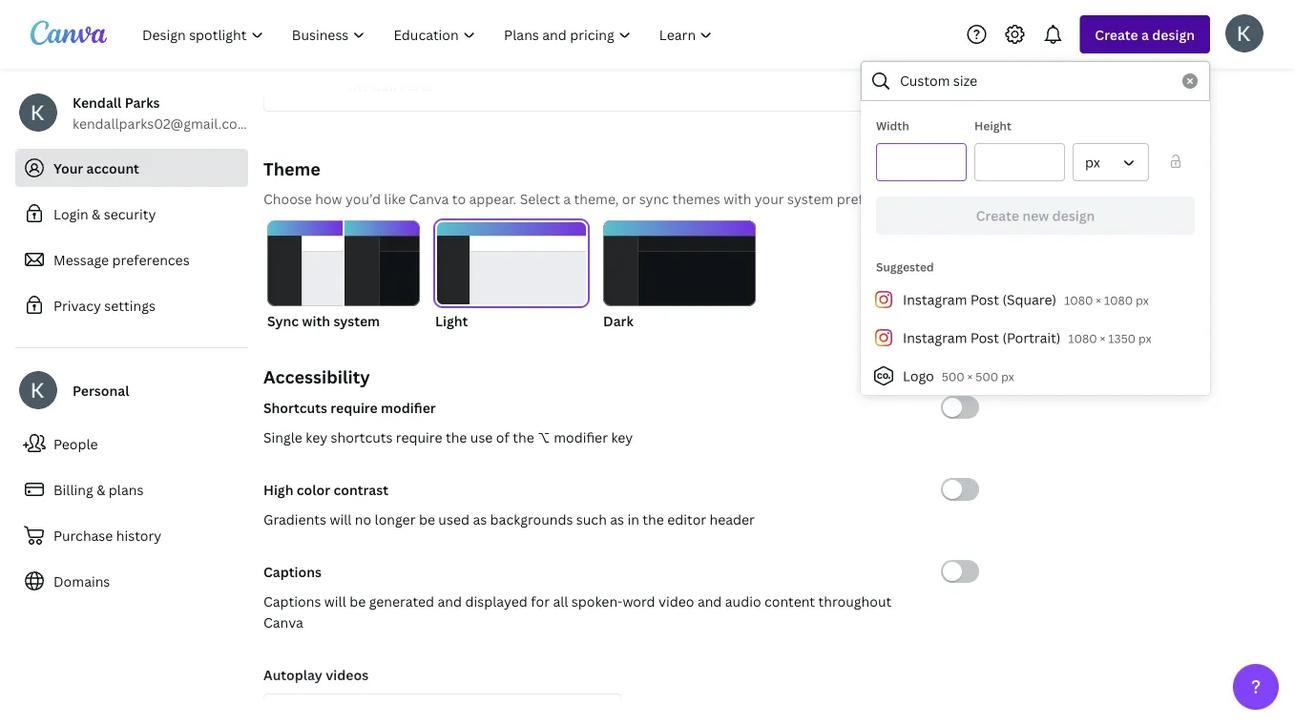 Task type: vqa. For each thing, say whether or not it's contained in the screenshot.
Captions within Captions will be generated and displayed for all spoken-word video and audio content throughout Canva
yes



Task type: describe. For each thing, give the bounding box(es) containing it.
1 500 from the left
[[942, 369, 965, 385]]

choose
[[263, 189, 312, 208]]

for
[[531, 592, 550, 610]]

single
[[263, 428, 302, 446]]

with inside theme choose how you'd like canva to appear. select a theme, or sync themes with your system preferences.
[[724, 189, 752, 208]]

billing & plans
[[53, 481, 144, 499]]

px inside instagram post (portrait) 1080 × 1350 px
[[1139, 331, 1152, 347]]

purchase history
[[53, 526, 162, 545]]

theme,
[[574, 189, 619, 208]]

billing
[[53, 481, 93, 499]]

create a design button
[[1080, 15, 1210, 53]]

px inside button
[[1085, 153, 1101, 171]]

Width number field
[[889, 144, 955, 180]]

1 as from the left
[[473, 510, 487, 528]]

shortcuts
[[263, 399, 327, 417]]

or
[[622, 189, 636, 208]]

your account
[[53, 159, 139, 177]]

login & security link
[[15, 195, 248, 233]]

backgrounds
[[490, 510, 573, 528]]

instagram post (square) 1080 × 1080 px
[[903, 291, 1149, 309]]

purchase history link
[[15, 516, 248, 555]]

message preferences link
[[15, 241, 248, 279]]

create for create new design
[[976, 207, 1020, 225]]

people
[[53, 435, 98, 453]]

your account link
[[15, 149, 248, 187]]

generated
[[369, 592, 434, 610]]

preferences
[[112, 251, 190, 269]]

privacy
[[53, 296, 101, 315]]

video
[[659, 592, 694, 610]]

1 key from the left
[[306, 428, 328, 446]]

px inside instagram post (square) 1080 × 1080 px
[[1136, 293, 1149, 308]]

⌥
[[538, 428, 551, 446]]

captions will be generated and displayed for all spoken-word video and audio content throughout canva
[[263, 592, 892, 631]]

history
[[116, 526, 162, 545]]

a inside theme choose how you'd like canva to appear. select a theme, or sync themes with your system preferences.
[[564, 189, 571, 208]]

longer
[[375, 510, 416, 528]]

you'd
[[346, 189, 381, 208]]

autoplay videos
[[263, 666, 369, 684]]

high color contrast
[[263, 481, 389, 499]]

px inside logo 500 × 500 px
[[1002, 369, 1015, 385]]

spoken-
[[572, 592, 623, 610]]

to
[[452, 189, 466, 208]]

security
[[104, 205, 156, 223]]

Dark button
[[603, 221, 756, 331]]

Height number field
[[987, 144, 1053, 180]]

privacy settings link
[[15, 286, 248, 325]]

Sync with system button
[[267, 221, 420, 331]]

top level navigation element
[[130, 15, 729, 53]]

message
[[53, 251, 109, 269]]

& for login
[[92, 205, 101, 223]]

content
[[765, 592, 815, 610]]

× for (portrait)
[[1100, 331, 1106, 347]]

your
[[53, 159, 83, 177]]

2 key from the left
[[611, 428, 633, 446]]

1080 for instagram post (square)
[[1064, 293, 1093, 308]]

color
[[297, 481, 330, 499]]

0 vertical spatial be
[[419, 510, 435, 528]]

0 horizontal spatial the
[[446, 428, 467, 446]]

shortcuts
[[331, 428, 393, 446]]

domains link
[[15, 562, 248, 600]]

parks for kendall parks kendallparks02@gmail.com
[[125, 93, 160, 111]]

parks for kendall parks
[[400, 76, 434, 94]]

2 as from the left
[[610, 510, 624, 528]]

will for no
[[330, 510, 352, 528]]

audio
[[725, 592, 761, 610]]

create for create a design
[[1095, 25, 1139, 43]]

like
[[384, 189, 406, 208]]

in
[[628, 510, 639, 528]]

preferences.
[[837, 189, 918, 208]]

word
[[623, 592, 655, 610]]

1 and from the left
[[438, 592, 462, 610]]

gradients
[[263, 510, 326, 528]]

gradients will no longer be used as backgrounds such as in the editor header
[[263, 510, 755, 528]]

Light button
[[435, 221, 588, 331]]

people link
[[15, 425, 248, 463]]

header
[[710, 510, 755, 528]]

themes
[[672, 189, 720, 208]]

0 vertical spatial require
[[331, 399, 378, 417]]

2 500 from the left
[[976, 369, 999, 385]]

new
[[1023, 207, 1049, 225]]

will for be
[[324, 592, 346, 610]]

kendall for kendall parks
[[348, 76, 396, 94]]

sync with system
[[267, 312, 380, 330]]

system inside button
[[334, 312, 380, 330]]

captions for captions will be generated and displayed for all spoken-word video and audio content throughout canva
[[263, 592, 321, 610]]

no
[[355, 510, 371, 528]]

theme
[[263, 157, 321, 180]]

Search search field
[[900, 63, 1171, 99]]

kendallparks02@gmail.com
[[73, 114, 250, 132]]

kendall parks
[[348, 76, 434, 94]]



Task type: locate. For each thing, give the bounding box(es) containing it.
videos
[[326, 666, 369, 684]]

0 horizontal spatial require
[[331, 399, 378, 417]]

1 vertical spatial with
[[302, 312, 330, 330]]

2 captions from the top
[[263, 592, 321, 610]]

0 vertical spatial post
[[971, 291, 999, 309]]

used
[[439, 510, 470, 528]]

list
[[861, 281, 1210, 395]]

accessibility
[[263, 365, 370, 389]]

be left used
[[419, 510, 435, 528]]

system inside theme choose how you'd like canva to appear. select a theme, or sync themes with your system preferences.
[[788, 189, 834, 208]]

will left the generated
[[324, 592, 346, 610]]

sync
[[267, 312, 299, 330]]

require up shortcuts
[[331, 399, 378, 417]]

0 horizontal spatial create
[[976, 207, 1020, 225]]

create a design
[[1095, 25, 1195, 43]]

a inside "dropdown button"
[[1142, 25, 1149, 43]]

1 vertical spatial be
[[350, 592, 366, 610]]

shortcuts require modifier
[[263, 399, 436, 417]]

the left ⌥ at the bottom left
[[513, 428, 534, 446]]

design
[[1152, 25, 1195, 43], [1053, 207, 1095, 225]]

1080
[[1064, 293, 1093, 308], [1104, 293, 1133, 308], [1069, 331, 1097, 347]]

create inside button
[[976, 207, 1020, 225]]

0 horizontal spatial system
[[334, 312, 380, 330]]

0 vertical spatial create
[[1095, 25, 1139, 43]]

1 vertical spatial a
[[564, 189, 571, 208]]

design inside "dropdown button"
[[1152, 25, 1195, 43]]

logo 500 × 500 px
[[903, 367, 1015, 385]]

light
[[435, 312, 468, 330]]

2 post from the top
[[971, 329, 999, 347]]

px
[[1085, 153, 1101, 171], [1136, 293, 1149, 308], [1139, 331, 1152, 347], [1002, 369, 1015, 385]]

0 horizontal spatial with
[[302, 312, 330, 330]]

2 and from the left
[[698, 592, 722, 610]]

and right video
[[698, 592, 722, 610]]

your
[[755, 189, 784, 208]]

billing & plans link
[[15, 471, 248, 509]]

1080 up 1350
[[1104, 293, 1133, 308]]

1 captions from the top
[[263, 563, 322, 581]]

×
[[1096, 293, 1102, 308], [1100, 331, 1106, 347], [968, 369, 973, 385]]

1080 right (square)
[[1064, 293, 1093, 308]]

the left use at the bottom of page
[[446, 428, 467, 446]]

suggested
[[876, 259, 934, 275]]

autoplay
[[263, 666, 323, 684]]

purchase
[[53, 526, 113, 545]]

1 vertical spatial instagram
[[903, 329, 967, 347]]

design right 'new'
[[1053, 207, 1095, 225]]

personal
[[73, 381, 129, 400]]

login
[[53, 205, 88, 223]]

be left the generated
[[350, 592, 366, 610]]

&
[[92, 205, 101, 223], [97, 481, 105, 499]]

dark
[[603, 312, 634, 330]]

× right logo on the right
[[968, 369, 973, 385]]

0 horizontal spatial parks
[[125, 93, 160, 111]]

high
[[263, 481, 294, 499]]

0 vertical spatial a
[[1142, 25, 1149, 43]]

instagram post (portrait) 1080 × 1350 px
[[903, 329, 1152, 347]]

post for (square)
[[971, 291, 999, 309]]

and
[[438, 592, 462, 610], [698, 592, 722, 610]]

design left kendall parks image
[[1152, 25, 1195, 43]]

0 vertical spatial will
[[330, 510, 352, 528]]

how
[[315, 189, 342, 208]]

privacy settings
[[53, 296, 156, 315]]

instagram for instagram post (portrait)
[[903, 329, 967, 347]]

0 horizontal spatial modifier
[[381, 399, 436, 417]]

design for create new design
[[1053, 207, 1095, 225]]

& right login
[[92, 205, 101, 223]]

single key shortcuts require the use of the ⌥ modifier key
[[263, 428, 633, 446]]

appear.
[[469, 189, 517, 208]]

1 horizontal spatial 500
[[976, 369, 999, 385]]

modifier up single key shortcuts require the use of the ⌥ modifier key
[[381, 399, 436, 417]]

0 vertical spatial with
[[724, 189, 752, 208]]

post left (square)
[[971, 291, 999, 309]]

settings
[[104, 296, 156, 315]]

0 horizontal spatial a
[[564, 189, 571, 208]]

plans
[[109, 481, 144, 499]]

with inside button
[[302, 312, 330, 330]]

create new design
[[976, 207, 1095, 225]]

0 horizontal spatial be
[[350, 592, 366, 610]]

× right (square)
[[1096, 293, 1102, 308]]

0 vertical spatial ×
[[1096, 293, 1102, 308]]

canva inside theme choose how you'd like canva to appear. select a theme, or sync themes with your system preferences.
[[409, 189, 449, 208]]

× for (square)
[[1096, 293, 1102, 308]]

1 horizontal spatial design
[[1152, 25, 1195, 43]]

kendall parks kendallparks02@gmail.com
[[73, 93, 250, 132]]

1 horizontal spatial parks
[[400, 76, 434, 94]]

will left no
[[330, 510, 352, 528]]

1 instagram from the top
[[903, 291, 967, 309]]

be inside captions will be generated and displayed for all spoken-word video and audio content throughout canva
[[350, 592, 366, 610]]

post for (portrait)
[[971, 329, 999, 347]]

system right your
[[788, 189, 834, 208]]

1350
[[1109, 331, 1136, 347]]

captions
[[263, 563, 322, 581], [263, 592, 321, 610]]

modifier right ⌥ at the bottom left
[[554, 428, 608, 446]]

height
[[975, 118, 1012, 134]]

1080 inside instagram post (portrait) 1080 × 1350 px
[[1069, 331, 1097, 347]]

instagram for instagram post (square)
[[903, 291, 967, 309]]

list containing instagram post (square)
[[861, 281, 1210, 395]]

2 instagram from the top
[[903, 329, 967, 347]]

1 horizontal spatial canva
[[409, 189, 449, 208]]

as
[[473, 510, 487, 528], [610, 510, 624, 528]]

as left in
[[610, 510, 624, 528]]

1 post from the top
[[971, 291, 999, 309]]

account
[[86, 159, 139, 177]]

will inside captions will be generated and displayed for all spoken-word video and audio content throughout canva
[[324, 592, 346, 610]]

1 horizontal spatial the
[[513, 428, 534, 446]]

Units: px button
[[1073, 143, 1149, 181]]

kendall
[[348, 76, 396, 94], [73, 93, 122, 111]]

1 horizontal spatial create
[[1095, 25, 1139, 43]]

1080 for instagram post (portrait)
[[1069, 331, 1097, 347]]

1 horizontal spatial system
[[788, 189, 834, 208]]

kendall down top level navigation "element"
[[348, 76, 396, 94]]

Use my system preferences button
[[263, 694, 621, 725]]

editor
[[667, 510, 707, 528]]

with left your
[[724, 189, 752, 208]]

create inside "dropdown button"
[[1095, 25, 1139, 43]]

1 horizontal spatial kendall
[[348, 76, 396, 94]]

theme choose how you'd like canva to appear. select a theme, or sync themes with your system preferences.
[[263, 157, 918, 208]]

post up logo 500 × 500 px at the bottom
[[971, 329, 999, 347]]

create up "search" search field
[[1095, 25, 1139, 43]]

1 vertical spatial create
[[976, 207, 1020, 225]]

0 horizontal spatial canva
[[263, 613, 303, 631]]

the right in
[[643, 510, 664, 528]]

width
[[876, 118, 910, 134]]

1 vertical spatial ×
[[1100, 331, 1106, 347]]

0 vertical spatial design
[[1152, 25, 1195, 43]]

& left plans
[[97, 481, 105, 499]]

contrast
[[334, 481, 389, 499]]

domains
[[53, 572, 110, 590]]

key right 'single'
[[306, 428, 328, 446]]

sync
[[639, 189, 669, 208]]

select
[[520, 189, 560, 208]]

1 horizontal spatial with
[[724, 189, 752, 208]]

parks up kendallparks02@gmail.com
[[125, 93, 160, 111]]

instagram down 'suggested'
[[903, 291, 967, 309]]

(portrait)
[[1003, 329, 1061, 347]]

1 horizontal spatial key
[[611, 428, 633, 446]]

1 vertical spatial require
[[396, 428, 442, 446]]

canva inside captions will be generated and displayed for all spoken-word video and audio content throughout canva
[[263, 613, 303, 631]]

& for billing
[[97, 481, 105, 499]]

parks down top level navigation "element"
[[400, 76, 434, 94]]

500
[[942, 369, 965, 385], [976, 369, 999, 385]]

1 horizontal spatial be
[[419, 510, 435, 528]]

1 vertical spatial will
[[324, 592, 346, 610]]

500 down instagram post (portrait) 1080 × 1350 px
[[976, 369, 999, 385]]

1 horizontal spatial require
[[396, 428, 442, 446]]

1 horizontal spatial as
[[610, 510, 624, 528]]

1 vertical spatial system
[[334, 312, 380, 330]]

0 vertical spatial system
[[788, 189, 834, 208]]

0 horizontal spatial as
[[473, 510, 487, 528]]

1080 left 1350
[[1069, 331, 1097, 347]]

such
[[576, 510, 607, 528]]

create new design button
[[876, 197, 1195, 235]]

× inside instagram post (square) 1080 × 1080 px
[[1096, 293, 1102, 308]]

(square)
[[1003, 291, 1057, 309]]

system
[[788, 189, 834, 208], [334, 312, 380, 330]]

1 horizontal spatial a
[[1142, 25, 1149, 43]]

a
[[1142, 25, 1149, 43], [564, 189, 571, 208]]

0 horizontal spatial and
[[438, 592, 462, 610]]

1 horizontal spatial and
[[698, 592, 722, 610]]

create
[[1095, 25, 1139, 43], [976, 207, 1020, 225]]

captions inside captions will be generated and displayed for all spoken-word video and audio content throughout canva
[[263, 592, 321, 610]]

kendall for kendall parks kendallparks02@gmail.com
[[73, 93, 122, 111]]

kendall up your account
[[73, 93, 122, 111]]

0 vertical spatial &
[[92, 205, 101, 223]]

500 right logo on the right
[[942, 369, 965, 385]]

as right used
[[473, 510, 487, 528]]

with right sync
[[302, 312, 330, 330]]

2 vertical spatial ×
[[968, 369, 973, 385]]

1 vertical spatial &
[[97, 481, 105, 499]]

captions up autoplay
[[263, 592, 321, 610]]

0 vertical spatial captions
[[263, 563, 322, 581]]

key right ⌥ at the bottom left
[[611, 428, 633, 446]]

design inside button
[[1053, 207, 1095, 225]]

displayed
[[465, 592, 528, 610]]

require
[[331, 399, 378, 417], [396, 428, 442, 446]]

use
[[470, 428, 493, 446]]

0 horizontal spatial design
[[1053, 207, 1095, 225]]

1 vertical spatial modifier
[[554, 428, 608, 446]]

throughout
[[819, 592, 892, 610]]

1 vertical spatial captions
[[263, 592, 321, 610]]

0 vertical spatial canva
[[409, 189, 449, 208]]

modifier
[[381, 399, 436, 417], [554, 428, 608, 446]]

parks inside kendall parks kendallparks02@gmail.com
[[125, 93, 160, 111]]

0 horizontal spatial 500
[[942, 369, 965, 385]]

captions down gradients
[[263, 563, 322, 581]]

× left 1350
[[1100, 331, 1106, 347]]

1 horizontal spatial modifier
[[554, 428, 608, 446]]

instagram up logo on the right
[[903, 329, 967, 347]]

parks
[[400, 76, 434, 94], [125, 93, 160, 111]]

all
[[553, 592, 568, 610]]

system up the accessibility
[[334, 312, 380, 330]]

be
[[419, 510, 435, 528], [350, 592, 366, 610]]

and left 'displayed'
[[438, 592, 462, 610]]

× inside logo 500 × 500 px
[[968, 369, 973, 385]]

0 horizontal spatial kendall
[[73, 93, 122, 111]]

canva left to
[[409, 189, 449, 208]]

canva up autoplay
[[263, 613, 303, 631]]

message preferences
[[53, 251, 190, 269]]

1 vertical spatial post
[[971, 329, 999, 347]]

logo
[[903, 367, 934, 385]]

create left 'new'
[[976, 207, 1020, 225]]

2 horizontal spatial the
[[643, 510, 664, 528]]

1 vertical spatial canva
[[263, 613, 303, 631]]

× inside instagram post (portrait) 1080 × 1350 px
[[1100, 331, 1106, 347]]

kendall inside kendall parks kendallparks02@gmail.com
[[73, 93, 122, 111]]

post
[[971, 291, 999, 309], [971, 329, 999, 347]]

0 vertical spatial modifier
[[381, 399, 436, 417]]

captions for captions
[[263, 563, 322, 581]]

design for create a design
[[1152, 25, 1195, 43]]

require right shortcuts
[[396, 428, 442, 446]]

0 horizontal spatial key
[[306, 428, 328, 446]]

0 vertical spatial instagram
[[903, 291, 967, 309]]

1 vertical spatial design
[[1053, 207, 1095, 225]]

kendall parks image
[[1226, 14, 1264, 52]]

with
[[724, 189, 752, 208], [302, 312, 330, 330]]

of
[[496, 428, 510, 446]]



